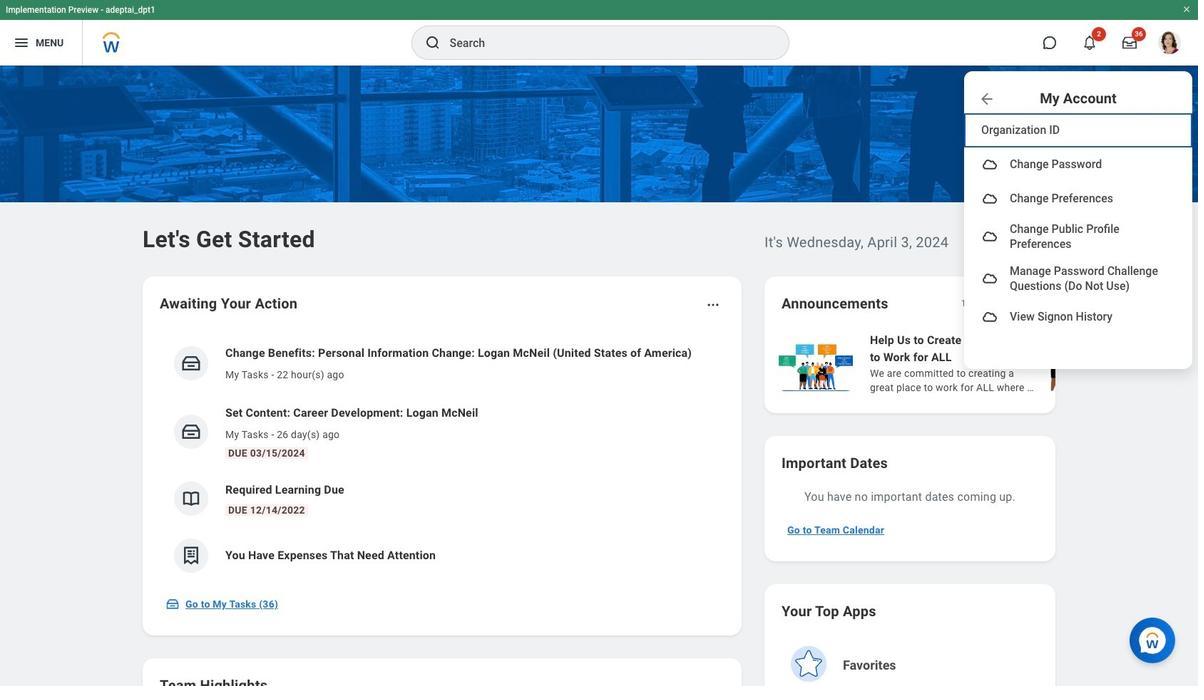 Task type: vqa. For each thing, say whether or not it's contained in the screenshot.
'related actions' image
yes



Task type: describe. For each thing, give the bounding box(es) containing it.
chevron right small image
[[1020, 297, 1034, 311]]

3 menu item from the top
[[964, 216, 1192, 258]]

close environment banner image
[[1182, 5, 1191, 14]]

book open image
[[180, 489, 202, 510]]

chevron left small image
[[994, 297, 1008, 311]]

avatar image for fourth menu item from the bottom
[[981, 190, 998, 208]]

1 inbox image from the top
[[180, 353, 202, 374]]

related actions image
[[706, 298, 720, 312]]

dashboard expenses image
[[180, 546, 202, 567]]

Search Workday  search field
[[450, 27, 759, 58]]

back image
[[978, 90, 996, 107]]

0 horizontal spatial list
[[160, 334, 725, 585]]

2 menu item from the top
[[964, 182, 1192, 216]]



Task type: locate. For each thing, give the bounding box(es) containing it.
1 menu item from the top
[[964, 148, 1192, 182]]

1 avatar image from the top
[[981, 156, 998, 173]]

list
[[776, 331, 1198, 397], [160, 334, 725, 585]]

4 avatar image from the top
[[981, 271, 998, 288]]

avatar image for 3rd menu item from the bottom of the page
[[981, 229, 998, 246]]

2 avatar image from the top
[[981, 190, 998, 208]]

logan mcneil image
[[1158, 31, 1181, 54]]

3 avatar image from the top
[[981, 229, 998, 246]]

5 avatar image from the top
[[981, 309, 998, 326]]

avatar image
[[981, 156, 998, 173], [981, 190, 998, 208], [981, 229, 998, 246], [981, 271, 998, 288], [981, 309, 998, 326]]

avatar image for 5th menu item from the bottom of the page
[[981, 156, 998, 173]]

5 menu item from the top
[[964, 300, 1192, 334]]

1 vertical spatial inbox image
[[180, 421, 202, 443]]

justify image
[[13, 34, 30, 51]]

0 vertical spatial inbox image
[[180, 353, 202, 374]]

inbox large image
[[1123, 36, 1137, 50]]

banner
[[0, 0, 1198, 369]]

avatar image for 2nd menu item from the bottom
[[981, 271, 998, 288]]

search image
[[424, 34, 441, 51]]

1 horizontal spatial list
[[776, 331, 1198, 397]]

notifications large image
[[1083, 36, 1097, 50]]

menu item
[[964, 148, 1192, 182], [964, 182, 1192, 216], [964, 216, 1192, 258], [964, 258, 1192, 300], [964, 300, 1192, 334]]

status
[[961, 298, 984, 310]]

inbox image
[[165, 598, 180, 612]]

menu
[[964, 109, 1192, 339]]

avatar image for fifth menu item
[[981, 309, 998, 326]]

main content
[[0, 66, 1198, 687]]

4 menu item from the top
[[964, 258, 1192, 300]]

inbox image
[[180, 353, 202, 374], [180, 421, 202, 443]]

2 inbox image from the top
[[180, 421, 202, 443]]



